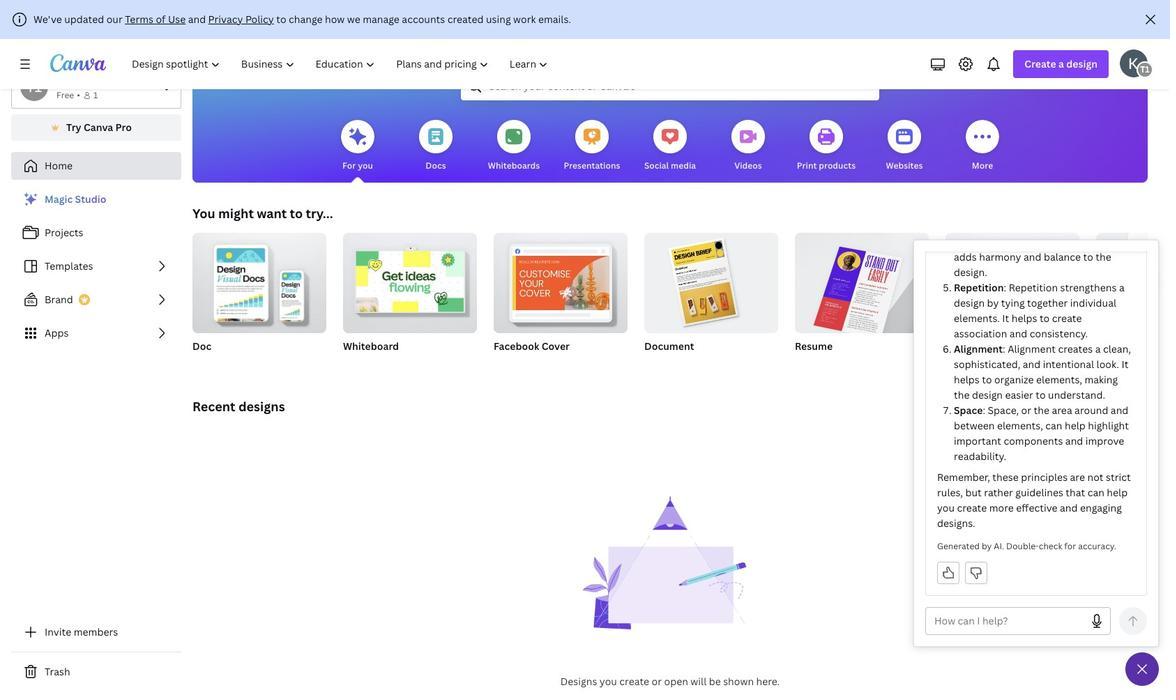 Task type: describe. For each thing, give the bounding box(es) containing it.
group for facebook cover 'group'
[[494, 227, 628, 334]]

top level navigation element
[[123, 50, 561, 78]]

design inside : alignment creates a clean, sophisticated, and intentional look. it helps to organize elements, making the design easier to understand.
[[973, 389, 1004, 402]]

area
[[1053, 404, 1073, 417]]

and left improve
[[1066, 435, 1084, 448]]

doc
[[193, 340, 212, 353]]

a inside : alignment creates a clean, sophisticated, and intentional look. it helps to organize elements, making the design easier to understand.
[[1096, 343, 1102, 356]]

the inside : alignment creates a clean, sophisticated, and intentional look. it helps to organize elements, making the design easier to understand.
[[955, 389, 970, 402]]

social
[[645, 160, 669, 172]]

refers
[[1065, 204, 1093, 218]]

group for "whiteboard" group
[[343, 227, 477, 334]]

to left try...
[[290, 205, 303, 222]]

brand link
[[11, 286, 181, 314]]

around
[[1075, 404, 1109, 417]]

document
[[645, 340, 695, 353]]

: for space,
[[984, 404, 986, 417]]

whiteboards button
[[488, 110, 540, 183]]

for you button
[[341, 110, 375, 183]]

a inside : proportion refers to the size relationship between different elements in a design. good proportion adds harmony and balance to the design.
[[1012, 235, 1017, 248]]

harmony
[[980, 251, 1022, 264]]

for
[[1065, 541, 1077, 553]]

doc group
[[193, 227, 327, 371]]

for you
[[343, 160, 373, 172]]

: repetition strengthens a design by tying together individual elements. it helps to create association and consistency.
[[955, 281, 1125, 341]]

terms of use link
[[125, 13, 186, 26]]

invite
[[45, 626, 71, 639]]

strict
[[1107, 471, 1132, 484]]

templates
[[45, 260, 93, 273]]

apps
[[45, 327, 69, 340]]

together
[[1028, 297, 1069, 310]]

privacy policy link
[[208, 13, 274, 26]]

and inside : alignment creates a clean, sophisticated, and intentional look. it helps to organize elements, making the design easier to understand.
[[1024, 358, 1041, 371]]

emails.
[[539, 13, 572, 26]]

in
[[1001, 235, 1009, 248]]

here.
[[757, 676, 780, 689]]

check
[[1040, 541, 1063, 553]]

members
[[74, 626, 118, 639]]

remember,
[[938, 471, 991, 484]]

This response was unhelpful button
[[966, 562, 988, 585]]

studio
[[75, 193, 106, 206]]

canva
[[84, 121, 113, 134]]

a inside the : repetition strengthens a design by tying together individual elements. it helps to create association and consistency.
[[1120, 281, 1125, 294]]

designs
[[239, 398, 285, 415]]

might
[[218, 205, 254, 222]]

home link
[[11, 152, 181, 180]]

the up different
[[1108, 204, 1123, 218]]

projects link
[[11, 219, 181, 247]]

Search search field
[[489, 73, 852, 100]]

guidelines
[[1016, 486, 1064, 500]]

easier
[[1006, 389, 1034, 402]]

can inside remember, these principles are not strict rules, but rather guidelines that can help you create more effective and engaging designs.
[[1088, 486, 1105, 500]]

team 1 element inside "t1" dropdown button
[[1137, 61, 1154, 78]]

open
[[665, 676, 689, 689]]

change
[[289, 13, 323, 26]]

you might want to try...
[[193, 205, 333, 222]]

group for document "group"
[[645, 227, 779, 334]]

logo
[[1097, 340, 1120, 353]]

group for logo group on the right of page
[[1097, 233, 1171, 334]]

helps inside the : repetition strengthens a design by tying together individual elements. it helps to create association and consistency.
[[1012, 312, 1038, 325]]

strengthens
[[1061, 281, 1118, 294]]

elements, inside : alignment creates a clean, sophisticated, and intentional look. it helps to organize elements, making the design easier to understand.
[[1037, 373, 1083, 387]]

design inside dropdown button
[[1067, 57, 1098, 70]]

group for doc group
[[193, 227, 327, 334]]

between for proportion
[[1033, 220, 1074, 233]]

more button
[[967, 110, 1000, 183]]

elements.
[[955, 312, 1001, 325]]

1 vertical spatial by
[[983, 541, 993, 553]]

but
[[966, 486, 982, 500]]

docs button
[[419, 110, 453, 183]]

to right policy
[[277, 13, 287, 26]]

create a design button
[[1014, 50, 1110, 78]]

: proportion refers to the size relationship between different elements in a design. good proportion adds harmony and balance to the design.
[[955, 204, 1135, 279]]

size
[[955, 220, 972, 233]]

you inside "button"
[[358, 160, 373, 172]]

group for instagram post (square) group
[[946, 227, 1080, 334]]

using
[[486, 13, 511, 26]]

of
[[156, 13, 166, 26]]

important
[[955, 435, 1002, 448]]

to inside the : repetition strengthens a design by tying together individual elements. it helps to create association and consistency.
[[1040, 312, 1050, 325]]

whiteboard
[[343, 340, 399, 353]]

by inside the : repetition strengthens a design by tying together individual elements. it helps to create association and consistency.
[[988, 297, 1000, 310]]

brand
[[45, 293, 73, 306]]

how
[[325, 13, 345, 26]]

Switch to another team button
[[11, 67, 181, 109]]

•
[[77, 89, 80, 101]]

resume
[[796, 340, 833, 353]]

rules,
[[938, 486, 964, 500]]

not
[[1088, 471, 1104, 484]]

relationship
[[975, 220, 1031, 233]]

creates
[[1059, 343, 1094, 356]]

videos button
[[732, 110, 766, 183]]

space
[[955, 404, 984, 417]]

1 repetition from the left
[[955, 281, 1005, 294]]

resume group
[[796, 227, 930, 371]]

: for alignment
[[1004, 343, 1006, 356]]

free
[[57, 89, 74, 101]]

post
[[996, 340, 1017, 353]]

to right easier
[[1037, 389, 1047, 402]]

videos
[[735, 160, 763, 172]]

shown
[[724, 676, 754, 689]]

for
[[343, 160, 356, 172]]

media
[[671, 160, 697, 172]]

we
[[347, 13, 361, 26]]

1 horizontal spatial design.
[[1019, 235, 1053, 248]]

designs
[[561, 676, 598, 689]]

try
[[66, 121, 81, 134]]

a inside dropdown button
[[1059, 57, 1065, 70]]

privacy
[[208, 13, 243, 26]]

design inside the : repetition strengthens a design by tying together individual elements. it helps to create association and consistency.
[[955, 297, 985, 310]]

: for repetition
[[1005, 281, 1007, 294]]



Task type: locate. For each thing, give the bounding box(es) containing it.
and left balance
[[1024, 251, 1042, 264]]

: for proportion
[[1007, 204, 1009, 218]]

generated
[[938, 541, 981, 553]]

0 vertical spatial between
[[1033, 220, 1074, 233]]

products
[[819, 160, 856, 172]]

None search field
[[461, 73, 880, 100]]

create down but
[[958, 502, 988, 515]]

0 vertical spatial by
[[988, 297, 1000, 310]]

the left area at the right of page
[[1035, 404, 1050, 417]]

2 alignment from the left
[[1009, 343, 1057, 356]]

try...
[[306, 205, 333, 222]]

0 horizontal spatial alignment
[[955, 343, 1004, 356]]

facebook cover group
[[494, 227, 628, 371]]

websites button
[[887, 110, 924, 183]]

websites
[[887, 160, 924, 172]]

whiteboard group
[[343, 227, 477, 371]]

you right for
[[358, 160, 373, 172]]

look.
[[1097, 358, 1120, 371]]

0 horizontal spatial between
[[955, 419, 995, 433]]

it right look.
[[1122, 358, 1129, 371]]

can down area at the right of page
[[1046, 419, 1063, 433]]

different
[[1077, 220, 1118, 233]]

team 1 element
[[1137, 61, 1154, 78], [20, 73, 48, 101]]

trash
[[45, 666, 70, 679]]

0 horizontal spatial it
[[1003, 312, 1010, 325]]

accounts
[[402, 13, 445, 26]]

0 horizontal spatial team 1 element
[[20, 73, 48, 101]]

team 1 image
[[20, 73, 48, 101]]

what will you design today?
[[518, 26, 823, 56]]

intentional
[[1044, 358, 1095, 371]]

repetition
[[955, 281, 1005, 294], [1010, 281, 1059, 294]]

helps inside : alignment creates a clean, sophisticated, and intentional look. it helps to organize elements, making the design easier to understand.
[[955, 373, 980, 387]]

making
[[1085, 373, 1119, 387]]

and right use
[[188, 13, 206, 26]]

you right designs
[[600, 676, 618, 689]]

0 vertical spatial can
[[1046, 419, 1063, 433]]

kendall parks image
[[1121, 50, 1149, 77]]

facebook cover
[[494, 340, 570, 353]]

1 vertical spatial elements,
[[998, 419, 1044, 433]]

it inside the : repetition strengthens a design by tying together individual elements. it helps to create association and consistency.
[[1003, 312, 1010, 325]]

a up look.
[[1096, 343, 1102, 356]]

1 vertical spatial help
[[1108, 486, 1129, 500]]

association
[[955, 327, 1008, 341]]

good
[[1055, 235, 1081, 248]]

list containing magic studio
[[11, 186, 181, 348]]

0 vertical spatial design.
[[1019, 235, 1053, 248]]

elements, up components on the bottom of the page
[[998, 419, 1044, 433]]

create up consistency.
[[1053, 312, 1083, 325]]

and inside the : repetition strengthens a design by tying together individual elements. it helps to create association and consistency.
[[1010, 327, 1028, 341]]

1 vertical spatial it
[[1122, 358, 1129, 371]]

0 horizontal spatial can
[[1046, 419, 1063, 433]]

alignment down association
[[955, 343, 1004, 356]]

magic
[[45, 193, 73, 206]]

document group
[[645, 227, 779, 371]]

between up good
[[1033, 220, 1074, 233]]

space,
[[989, 404, 1020, 417]]

helps down tying at the top right of page
[[1012, 312, 1038, 325]]

0 horizontal spatial helps
[[955, 373, 980, 387]]

more
[[973, 160, 994, 172]]

and down "that"
[[1061, 502, 1079, 515]]

0 vertical spatial help
[[1066, 419, 1086, 433]]

free •
[[57, 89, 80, 101]]

or down easier
[[1022, 404, 1032, 417]]

and up highlight at the bottom of the page
[[1112, 404, 1129, 417]]

2 vertical spatial create
[[620, 676, 650, 689]]

magic studio
[[45, 193, 106, 206]]

you down rules,
[[938, 502, 955, 515]]

updated
[[64, 13, 104, 26]]

0 horizontal spatial repetition
[[955, 281, 1005, 294]]

1 vertical spatial can
[[1088, 486, 1105, 500]]

design up 'search' 'search field'
[[669, 26, 740, 56]]

1 horizontal spatial help
[[1108, 486, 1129, 500]]

instagram post (square)
[[946, 340, 1060, 353]]

try canva pro
[[66, 121, 132, 134]]

1 vertical spatial between
[[955, 419, 995, 433]]

help down strict
[[1108, 486, 1129, 500]]

the up space
[[955, 389, 970, 402]]

2 horizontal spatial create
[[1053, 312, 1083, 325]]

1 horizontal spatial repetition
[[1010, 281, 1059, 294]]

what
[[518, 26, 577, 56]]

and down (square)
[[1024, 358, 1041, 371]]

facebook
[[494, 340, 540, 353]]

0 vertical spatial helps
[[1012, 312, 1038, 325]]

repetition up elements.
[[955, 281, 1005, 294]]

1 vertical spatial or
[[652, 676, 662, 689]]

: inside the : repetition strengthens a design by tying together individual elements. it helps to create association and consistency.
[[1005, 281, 1007, 294]]

create left open
[[620, 676, 650, 689]]

elements, down intentional
[[1037, 373, 1083, 387]]

will left be
[[691, 676, 707, 689]]

today?
[[745, 26, 823, 56]]

1 horizontal spatial it
[[1122, 358, 1129, 371]]

use
[[168, 13, 186, 26]]

repetition inside the : repetition strengthens a design by tying together individual elements. it helps to create association and consistency.
[[1010, 281, 1059, 294]]

will right emails.
[[582, 26, 618, 56]]

projects
[[45, 226, 83, 239]]

0 vertical spatial or
[[1022, 404, 1032, 417]]

a right strengthens
[[1120, 281, 1125, 294]]

the inside : space, or the area around and between elements, can help highlight important components and improve readability.
[[1035, 404, 1050, 417]]

team 1 image
[[1137, 61, 1154, 78]]

create inside the : repetition strengthens a design by tying together individual elements. it helps to create association and consistency.
[[1053, 312, 1083, 325]]

design up elements.
[[955, 297, 985, 310]]

can down not
[[1088, 486, 1105, 500]]

highlight
[[1089, 419, 1130, 433]]

helps
[[1012, 312, 1038, 325], [955, 373, 980, 387]]

to down together
[[1040, 312, 1050, 325]]

create
[[1025, 57, 1057, 70]]

: up relationship
[[1007, 204, 1009, 218]]

create
[[1053, 312, 1083, 325], [958, 502, 988, 515], [620, 676, 650, 689]]

we've updated our terms of use and privacy policy to change how we manage accounts created using work emails.
[[33, 13, 572, 26]]

balance
[[1045, 251, 1082, 264]]

to up different
[[1095, 204, 1105, 218]]

This response was helpful button
[[938, 562, 960, 585]]

clean,
[[1104, 343, 1132, 356]]

design. down adds
[[955, 266, 988, 279]]

0 vertical spatial will
[[582, 26, 618, 56]]

recent designs
[[193, 398, 285, 415]]

apps link
[[11, 320, 181, 348]]

1 horizontal spatial create
[[958, 502, 988, 515]]

designs.
[[938, 517, 976, 530]]

rather
[[985, 486, 1014, 500]]

: left space,
[[984, 404, 986, 417]]

group for resume group
[[796, 227, 930, 340]]

proportion
[[1012, 204, 1063, 218]]

the
[[1108, 204, 1123, 218], [1096, 251, 1112, 264], [955, 389, 970, 402], [1035, 404, 1050, 417]]

2 repetition from the left
[[1010, 281, 1059, 294]]

can inside : space, or the area around and between elements, can help highlight important components and improve readability.
[[1046, 419, 1063, 433]]

it down tying at the top right of page
[[1003, 312, 1010, 325]]

elements, inside : space, or the area around and between elements, can help highlight important components and improve readability.
[[998, 419, 1044, 433]]

to down proportion
[[1084, 251, 1094, 264]]

design. down proportion
[[1019, 235, 1053, 248]]

helps down sophisticated,
[[955, 373, 980, 387]]

list
[[11, 186, 181, 348]]

logo group
[[1097, 233, 1171, 371]]

docs
[[426, 160, 446, 172]]

print
[[798, 160, 817, 172]]

or inside : space, or the area around and between elements, can help highlight important components and improve readability.
[[1022, 404, 1032, 417]]

a right create
[[1059, 57, 1065, 70]]

0 vertical spatial create
[[1053, 312, 1083, 325]]

0 horizontal spatial help
[[1066, 419, 1086, 433]]

proportion
[[1083, 235, 1135, 248]]

pro
[[116, 121, 132, 134]]

and inside remember, these principles are not strict rules, but rather guidelines that can help you create more effective and engaging designs.
[[1061, 502, 1079, 515]]

you inside remember, these principles are not strict rules, but rather guidelines that can help you create more effective and engaging designs.
[[938, 502, 955, 515]]

double-
[[1007, 541, 1040, 553]]

to down sophisticated,
[[983, 373, 993, 387]]

1 horizontal spatial will
[[691, 676, 707, 689]]

alignment inside : alignment creates a clean, sophisticated, and intentional look. it helps to organize elements, making the design easier to understand.
[[1009, 343, 1057, 356]]

will
[[582, 26, 618, 56], [691, 676, 707, 689]]

trash link
[[11, 659, 181, 687]]

1 horizontal spatial can
[[1088, 486, 1105, 500]]

adds
[[955, 251, 978, 264]]

readability.
[[955, 450, 1007, 463]]

by left tying at the top right of page
[[988, 297, 1000, 310]]

alignment down consistency.
[[1009, 343, 1057, 356]]

between inside : proportion refers to the size relationship between different elements in a design. good proportion adds harmony and balance to the design.
[[1033, 220, 1074, 233]]

0 vertical spatial it
[[1003, 312, 1010, 325]]

and inside : proportion refers to the size relationship between different elements in a design. good proportion adds harmony and balance to the design.
[[1024, 251, 1042, 264]]

0 horizontal spatial design.
[[955, 266, 988, 279]]

try canva pro button
[[11, 114, 181, 141]]

be
[[709, 676, 721, 689]]

a right in
[[1012, 235, 1017, 248]]

between inside : space, or the area around and between elements, can help highlight important components and improve readability.
[[955, 419, 995, 433]]

help down area at the right of page
[[1066, 419, 1086, 433]]

: up tying at the top right of page
[[1005, 281, 1007, 294]]

design up space,
[[973, 389, 1004, 402]]

1 vertical spatial design.
[[955, 266, 988, 279]]

improve
[[1086, 435, 1125, 448]]

1 vertical spatial create
[[958, 502, 988, 515]]

and down tying at the top right of page
[[1010, 327, 1028, 341]]

or left open
[[652, 676, 662, 689]]

home
[[45, 159, 73, 172]]

: inside : alignment creates a clean, sophisticated, and intentional look. it helps to organize elements, making the design easier to understand.
[[1004, 343, 1006, 356]]

help inside : space, or the area around and between elements, can help highlight important components and improve readability.
[[1066, 419, 1086, 433]]

0 vertical spatial elements,
[[1037, 373, 1083, 387]]

by left "ai."
[[983, 541, 993, 553]]

instagram post (square) group
[[946, 227, 1080, 371]]

1 alignment from the left
[[955, 343, 1004, 356]]

are
[[1071, 471, 1086, 484]]

1 vertical spatial will
[[691, 676, 707, 689]]

help inside remember, these principles are not strict rules, but rather guidelines that can help you create more effective and engaging designs.
[[1108, 486, 1129, 500]]

between for space,
[[955, 419, 995, 433]]

1 horizontal spatial alignment
[[1009, 343, 1057, 356]]

cover
[[542, 340, 570, 353]]

: inside : space, or the area around and between elements, can help highlight important components and improve readability.
[[984, 404, 986, 417]]

: up sophisticated,
[[1004, 343, 1006, 356]]

group
[[193, 227, 327, 334], [343, 227, 477, 334], [494, 227, 628, 334], [645, 227, 779, 334], [796, 227, 930, 340], [946, 227, 1080, 334], [1097, 233, 1171, 334]]

1 horizontal spatial helps
[[1012, 312, 1038, 325]]

remember, these principles are not strict rules, but rather guidelines that can help you create more effective and engaging designs.
[[938, 471, 1132, 530]]

1 horizontal spatial team 1 element
[[1137, 61, 1154, 78]]

you up 'search' 'search field'
[[622, 26, 664, 56]]

Ask Canva Assistant for help text field
[[935, 609, 1084, 635]]

1 vertical spatial helps
[[955, 373, 980, 387]]

it
[[1003, 312, 1010, 325], [1122, 358, 1129, 371]]

organize
[[995, 373, 1035, 387]]

between up important
[[955, 419, 995, 433]]

terms
[[125, 13, 154, 26]]

team 1 element inside switch to another team button
[[20, 73, 48, 101]]

1
[[93, 89, 98, 101]]

0 horizontal spatial will
[[582, 26, 618, 56]]

designs you create or open will be shown here.
[[561, 676, 780, 689]]

templates link
[[11, 253, 181, 281]]

0 horizontal spatial or
[[652, 676, 662, 689]]

it inside : alignment creates a clean, sophisticated, and intentional look. it helps to organize elements, making the design easier to understand.
[[1122, 358, 1129, 371]]

social media button
[[645, 110, 697, 183]]

1 horizontal spatial or
[[1022, 404, 1032, 417]]

invite members button
[[11, 619, 181, 647]]

alignment
[[955, 343, 1004, 356], [1009, 343, 1057, 356]]

tying
[[1002, 297, 1026, 310]]

t1 button
[[1121, 50, 1154, 78]]

sophisticated,
[[955, 358, 1021, 371]]

0 horizontal spatial create
[[620, 676, 650, 689]]

the down proportion
[[1096, 251, 1112, 264]]

: inside : proportion refers to the size relationship between different elements in a design. good proportion adds harmony and balance to the design.
[[1007, 204, 1009, 218]]

design right create
[[1067, 57, 1098, 70]]

can
[[1046, 419, 1063, 433], [1088, 486, 1105, 500]]

ai.
[[995, 541, 1005, 553]]

by
[[988, 297, 1000, 310], [983, 541, 993, 553]]

understand.
[[1049, 389, 1106, 402]]

1 horizontal spatial between
[[1033, 220, 1074, 233]]

create inside remember, these principles are not strict rules, but rather guidelines that can help you create more effective and engaging designs.
[[958, 502, 988, 515]]

repetition up together
[[1010, 281, 1059, 294]]

want
[[257, 205, 287, 222]]

elements
[[955, 235, 998, 248]]



Task type: vqa. For each thing, say whether or not it's contained in the screenshot.


